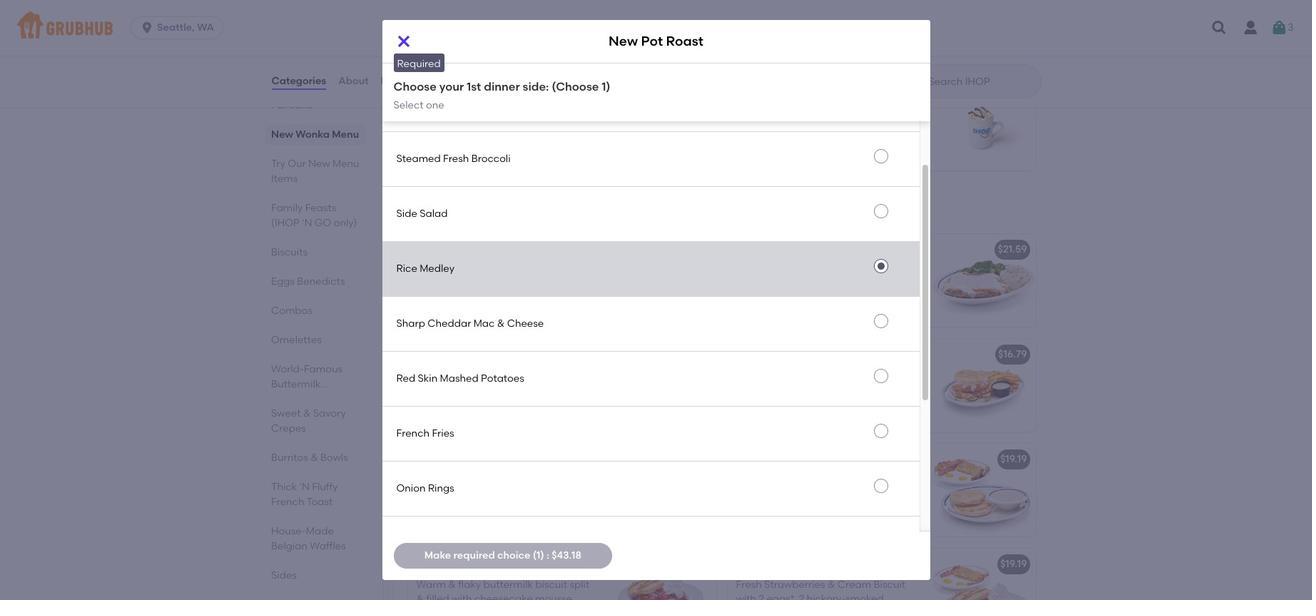 Task type: describe. For each thing, give the bounding box(es) containing it.
1 horizontal spatial buttermilk
[[761, 453, 811, 465]]

topped inside 100% arabica iced cold brew sweetened with vanilla & topped with a vanilla creamy cold foam.
[[538, 278, 574, 290]]

cream for new fresh strawberries & cream biscuit
[[545, 558, 578, 570]]

1 one from the top
[[426, 54, 444, 66]]

slow-
[[452, 369, 478, 381]]

scrumdiddlyumptious for scrumdiddlyumptious jr. strawberry hot chocolate
[[736, 87, 844, 99]]

2 select from the top
[[394, 99, 424, 111]]

2 1) from the top
[[602, 80, 611, 93]]

red skin mashed potatoes button
[[382, 352, 920, 406]]

biscuit up split
[[581, 558, 614, 570]]

golden-
[[746, 264, 784, 276]]

1 vertical spatial pot
[[441, 348, 457, 361]]

categories button
[[271, 56, 327, 107]]

warm for warm & flaky buttermilk biscuit split & filled with cheesecake mousse
[[416, 578, 446, 591]]

$21.59 for tender slow-braised beef in a rich beef gravy.
[[678, 348, 708, 361]]

cold for brew
[[509, 264, 532, 276]]

new wonka menu
[[271, 128, 359, 141]]

fresh for new fresh strawberries & cream biscuit
[[441, 558, 467, 570]]

gravy. for hearty
[[836, 278, 865, 290]]

new fresh strawberries & cream biscuit combo
[[736, 558, 972, 570]]

0 horizontal spatial beef
[[416, 383, 438, 395]]

scrumdiddlyumptious strawberry hot chocolate image
[[609, 78, 716, 171]]

hearty for battered
[[802, 278, 833, 290]]

onion rings
[[396, 482, 454, 494]]

new up yellow & green beans button
[[609, 33, 638, 50]]

1 vertical spatial vanilla
[[448, 293, 480, 305]]

french fries
[[396, 427, 454, 439]]

new left the wonka
[[271, 128, 293, 141]]

thick
[[271, 481, 297, 493]]

new vanilla creamy cold foam cold brew
[[416, 244, 625, 256]]

eggs*, inside 'fresh strawberries & cream biscuit with 2 eggs*, 2 hickory-smoke'
[[767, 593, 796, 600]]

gravy. for beef
[[441, 383, 470, 395]]

omelettes
[[271, 334, 321, 346]]

0 vertical spatial brew
[[600, 244, 625, 256]]

whipped for scrumdiddlyumptious strawberry hot chocolate image
[[416, 136, 459, 149]]

0 vertical spatial our
[[287, 158, 306, 170]]

with inside warm & flaky buttermilk biscuit split & filled with cheesecake mousse
[[452, 593, 472, 600]]

cold right foam
[[574, 244, 598, 256]]

gravy,
[[827, 488, 856, 500]]

hatchett
[[310, 84, 353, 96]]

vanilla
[[441, 244, 474, 256]]

perfectly
[[465, 3, 507, 15]]

syrup, for scrumdiddlyumptious strawberry hot chocolate image
[[471, 122, 499, 134]]

sweetened
[[416, 278, 469, 290]]

biscuits
[[271, 246, 307, 258]]

2 choose from the top
[[394, 80, 437, 93]]

3
[[1288, 21, 1294, 33]]

0 vertical spatial try
[[271, 158, 285, 170]]

& left gravy
[[849, 453, 857, 465]]

& down hash
[[854, 558, 862, 570]]

1 side: from the top
[[523, 35, 549, 49]]

biscuit for cheesecake
[[535, 578, 567, 591]]

svg image inside seattle, wa button
[[140, 21, 154, 35]]

sandwich for new chicken biscuit sandwich
[[839, 348, 887, 361]]

creamy
[[477, 244, 516, 256]]

1 dinner from the top
[[484, 35, 520, 49]]

rice
[[396, 263, 417, 275]]

new country fried steak
[[736, 244, 858, 256]]

new fresh strawberries & cream biscuit image
[[609, 549, 716, 600]]

2 (choose from the top
[[552, 80, 599, 93]]

bacon inside the warm & flaky buttermilk biscuit served with hearty gravy, 2 eggs*, 2 pork sausage links, 2 hickory- smoked bacon strips & hash browns. *gravy may contain pork.
[[777, 517, 808, 529]]

pork. inside a golden-battered beef steak smothered in hearty gravy.  *gravy may contain pork.
[[799, 293, 824, 305]]

0 vertical spatial pot
[[641, 33, 663, 50]]

1 vertical spatial new pot roast
[[416, 348, 488, 361]]

flavored for scrumdiddlyumptious strawberry hot chocolate image
[[488, 107, 528, 120]]

2 your from the top
[[439, 80, 464, 93]]

1 1st from the top
[[467, 35, 481, 49]]

1 wonka's perfectly purple pancake, 1 scrambled egg, 1 bacon strip and 1 sausage link
[[416, 3, 594, 44]]

1 (choose from the top
[[552, 35, 599, 49]]

may inside the warm & flaky buttermilk biscuit served with hearty gravy, 2 eggs*, 2 pork sausage links, 2 hickory- smoked bacon strips & hash browns. *gravy may contain pork.
[[772, 531, 793, 544]]

strawberries for new fresh strawberries & cream biscuit combo
[[789, 558, 852, 570]]

pork. inside the warm & flaky buttermilk biscuit served with hearty gravy, 2 eggs*, 2 pork sausage links, 2 hickory- smoked bacon strips & hash browns. *gravy may contain pork.
[[835, 531, 859, 544]]

new pot roast image
[[609, 339, 716, 432]]

fluffy
[[312, 481, 338, 493]]

$3.23
[[1002, 87, 1027, 99]]

yellow
[[396, 98, 427, 110]]

beans
[[471, 98, 501, 110]]

new up tender
[[416, 348, 439, 361]]

side salad button
[[382, 187, 920, 241]]

new up a
[[736, 244, 758, 256]]

choice
[[497, 549, 531, 562]]

sausage for with
[[760, 503, 801, 515]]

buttermilk for biscuit
[[803, 474, 853, 486]]

breakfast
[[441, 453, 488, 465]]

& left bowls
[[310, 452, 318, 464]]

1 horizontal spatial try our new menu items
[[405, 201, 587, 219]]

& up served
[[768, 474, 776, 486]]

3 button
[[1271, 15, 1294, 41]]

1 horizontal spatial svg image
[[1211, 19, 1228, 36]]

mashed
[[440, 372, 479, 385]]

sweet
[[271, 407, 300, 420]]

red skin mashed potatoes
[[396, 372, 524, 385]]

2 choose your 1st dinner side: (choose 1) select one from the top
[[394, 80, 611, 111]]

& left filled
[[416, 593, 424, 600]]

side
[[396, 208, 417, 220]]

sandwich for new breakfast biscuit sandwich
[[526, 453, 574, 465]]

new country fried steak image
[[929, 234, 1036, 327]]

new chicken biscuit sandwich image
[[929, 339, 1036, 432]]

reviews button
[[380, 56, 421, 107]]

$5.87
[[679, 244, 704, 256]]

& inside button
[[429, 98, 436, 110]]

new fresh strawberries & cream biscuit
[[416, 558, 614, 570]]

steamed
[[396, 153, 441, 165]]

0 horizontal spatial svg image
[[395, 33, 412, 50]]

new breakfast biscuit sandwich image
[[609, 444, 716, 537]]

fancake
[[271, 99, 313, 111]]

with inside the warm & flaky buttermilk biscuit served with hearty gravy, 2 eggs*, 2 pork sausage links, 2 hickory- smoked bacon strips & hash browns. *gravy may contain pork.
[[771, 488, 791, 500]]

mac
[[474, 317, 495, 330]]

main navigation navigation
[[0, 0, 1312, 56]]

house-made belgian waffles
[[271, 525, 346, 552]]

foam.
[[545, 293, 573, 305]]

country
[[761, 244, 800, 256]]

+
[[704, 244, 710, 256]]

wonka's
[[422, 3, 463, 15]]

willy's jr. french toast dippers image
[[929, 0, 1036, 66]]

side
[[862, 3, 882, 15]]

menu inside try our new menu items
[[332, 158, 359, 170]]

steamed fresh broccoli button
[[382, 132, 920, 186]]

2 1st from the top
[[467, 80, 481, 93]]

steamed fresh broccoli
[[396, 153, 511, 165]]

about
[[338, 75, 369, 87]]

toast
[[306, 496, 332, 508]]

a up broccoli
[[504, 136, 511, 149]]

topping, for 'scrumdiddlyumptious jr. strawberry hot chocolate' image
[[781, 136, 821, 149]]

strips
[[810, 517, 836, 529]]

1 vertical spatial roast
[[460, 348, 488, 361]]

0 horizontal spatial combo
[[891, 453, 927, 465]]

$5.87 +
[[679, 244, 710, 256]]

dipping
[[736, 32, 773, 44]]

about button
[[338, 56, 369, 107]]

warm & flaky buttermilk biscuit split & filled with cheesecake mousse
[[416, 578, 590, 600]]

& left :
[[534, 558, 542, 570]]

landen
[[271, 84, 308, 96]]

sliced french toast with a side of strawberries, banana and chocolate dipping sauce.
[[736, 3, 912, 44]]

go
[[314, 217, 331, 229]]

house-
[[271, 525, 306, 537]]

(1)
[[533, 549, 544, 562]]

1 vertical spatial try
[[405, 201, 428, 219]]

burritos & bowls
[[271, 452, 348, 464]]

strawberry for scrumdiddlyumptious strawberry hot chocolate image
[[416, 122, 468, 134]]

& inside button
[[497, 317, 505, 330]]

glitter for scrumdiddlyumptious strawberry hot chocolate image
[[545, 151, 574, 163]]

yellow & green beans button
[[382, 77, 920, 131]]

hot chocolate flavored with strawberry syrup, topped with whipped topping, a drizzle of chocolate sauce and gold glitter sugar. for 'scrumdiddlyumptious jr. strawberry hot chocolate' image
[[736, 107, 894, 178]]

rice medley button
[[382, 242, 920, 296]]

rice medley
[[396, 263, 455, 275]]

a inside tender slow-braised beef in a rich beef gravy.
[[552, 369, 558, 381]]

landen hatchett fancake
[[271, 84, 353, 111]]

rings
[[428, 482, 454, 494]]

red
[[396, 372, 415, 385]]

1 right pancake,
[[591, 3, 594, 15]]

of inside sliced french toast with a side of strawberries, banana and chocolate dipping sauce.
[[885, 3, 894, 15]]

french inside "button"
[[396, 427, 430, 439]]

0 vertical spatial vanilla
[[494, 278, 526, 290]]

broccoli
[[471, 153, 511, 165]]

world-
[[271, 363, 304, 375]]

hot chocolate flavored with strawberry syrup, topped with whipped topping, a drizzle of chocolate sauce and gold glitter sugar. for scrumdiddlyumptious strawberry hot chocolate image
[[416, 107, 574, 178]]

only)
[[333, 217, 357, 229]]

sausage for scrambled
[[416, 32, 458, 44]]

new down french fries
[[416, 453, 439, 465]]

combos
[[271, 305, 312, 317]]

1 horizontal spatial new pot roast
[[609, 33, 704, 50]]

biscuit right breakfast
[[491, 453, 524, 465]]

1 select from the top
[[394, 54, 424, 66]]

$21.59 for a golden-battered beef steak smothered in hearty gravy.  *gravy may contain pork.
[[998, 244, 1027, 256]]

sharp cheddar mac & cheese
[[396, 317, 544, 330]]

glitter for 'scrumdiddlyumptious jr. strawberry hot chocolate' image
[[865, 151, 894, 163]]

biscuit inside 'fresh strawberries & cream biscuit with 2 eggs*, 2 hickory-smoke'
[[874, 578, 906, 591]]

new inside try our new menu items
[[308, 158, 330, 170]]

topping, for scrumdiddlyumptious strawberry hot chocolate image
[[461, 136, 502, 149]]

warm & flaky buttermilk biscuit served with hearty gravy, 2 eggs*, 2 pork sausage links, 2 hickory- smoked bacon strips & hash browns. *gravy may contain pork.
[[736, 474, 912, 544]]

1 left wonka's
[[416, 3, 420, 15]]

0 vertical spatial menu
[[332, 128, 359, 141]]

toast
[[803, 3, 828, 15]]

made
[[306, 525, 334, 537]]

of for scrumdiddlyumptious strawberry hot chocolate image
[[546, 136, 555, 149]]

& up filled
[[448, 578, 456, 591]]

1 right egg,
[[495, 17, 498, 29]]

required
[[397, 58, 441, 70]]

cold
[[521, 293, 542, 305]]

topped for scrumdiddlyumptious strawberry hot chocolate image
[[502, 122, 537, 134]]

smoked
[[736, 517, 774, 529]]

with inside sliced french toast with a side of strawberries, banana and chocolate dipping sauce.
[[831, 3, 851, 15]]

sharp
[[396, 317, 425, 330]]

2 vertical spatial menu
[[501, 201, 542, 219]]

eggs benedicts
[[271, 275, 345, 288]]

split
[[570, 578, 590, 591]]

french inside thick 'n fluffy french toast
[[271, 496, 304, 508]]

eggs*, inside the warm & flaky buttermilk biscuit served with hearty gravy, 2 eggs*, 2 pork sausage links, 2 hickory- smoked bacon strips & hash browns. *gravy may contain pork.
[[867, 488, 896, 500]]

1 choose from the top
[[394, 35, 437, 49]]



Task type: locate. For each thing, give the bounding box(es) containing it.
0 vertical spatial flaky
[[778, 474, 801, 486]]

2 topping, from the left
[[781, 136, 821, 149]]

2 one from the top
[[426, 99, 444, 111]]

1st down egg,
[[467, 35, 481, 49]]

2 side: from the top
[[523, 80, 549, 93]]

1 horizontal spatial combo
[[936, 558, 972, 570]]

choose
[[394, 35, 437, 49], [394, 80, 437, 93]]

cream inside 'fresh strawberries & cream biscuit with 2 eggs*, 2 hickory-smoke'
[[838, 578, 871, 591]]

2 scrumdiddlyumptious from the left
[[736, 87, 844, 99]]

eggs*,
[[867, 488, 896, 500], [767, 593, 796, 600]]

1 horizontal spatial sugar.
[[736, 165, 766, 178]]

1 horizontal spatial $21.59
[[998, 244, 1027, 256]]

0 horizontal spatial try our new menu items
[[271, 158, 359, 185]]

menu up new vanilla creamy cold foam cold brew on the top left of page
[[501, 201, 542, 219]]

1 horizontal spatial beef
[[516, 369, 538, 381]]

bacon down links,
[[777, 517, 808, 529]]

contain down smothered
[[760, 293, 797, 305]]

gravy.
[[836, 278, 865, 290], [441, 383, 470, 395]]

0 horizontal spatial of
[[546, 136, 555, 149]]

new left the chicken
[[736, 348, 758, 361]]

glitter down scrumdiddlyumptious strawberry hot chocolate
[[545, 151, 574, 163]]

0 vertical spatial choose your 1st dinner side: (choose 1) select one
[[394, 35, 611, 66]]

2 flavored from the left
[[808, 107, 847, 120]]

your up green
[[439, 80, 464, 93]]

svg image
[[1211, 19, 1228, 36], [140, 21, 154, 35]]

flaky inside warm & flaky buttermilk biscuit split & filled with cheesecake mousse
[[458, 578, 481, 591]]

1 down pancake,
[[580, 17, 583, 29]]

buttermilk inside the warm & flaky buttermilk biscuit served with hearty gravy, 2 eggs*, 2 pork sausage links, 2 hickory- smoked bacon strips & hash browns. *gravy may contain pork.
[[803, 474, 853, 486]]

'n left go
[[302, 217, 312, 229]]

strawberries up 'fresh strawberries & cream biscuit with 2 eggs*, 2 hickory-smoke' on the right bottom of the page
[[789, 558, 852, 570]]

cream down browns.
[[864, 558, 898, 570]]

1 vertical spatial side:
[[523, 80, 549, 93]]

0 vertical spatial 1)
[[602, 35, 611, 49]]

2 glitter from the left
[[865, 151, 894, 163]]

buttermilk inside warm & flaky buttermilk biscuit split & filled with cheesecake mousse
[[483, 578, 533, 591]]

2 horizontal spatial beef
[[829, 264, 851, 276]]

our
[[287, 158, 306, 170], [432, 201, 459, 219]]

gold for 'scrumdiddlyumptious jr. strawberry hot chocolate' image
[[841, 151, 863, 163]]

1 sugar. from the left
[[416, 165, 446, 178]]

cold left foam
[[518, 244, 542, 256]]

1 hot chocolate flavored with strawberry syrup, topped with whipped topping, a drizzle of chocolate sauce and gold glitter sugar. from the left
[[416, 107, 574, 178]]

new fresh strawberries & cream biscuit combo image
[[929, 549, 1036, 600]]

gold down jr.
[[841, 151, 863, 163]]

0 horizontal spatial our
[[287, 158, 306, 170]]

fresh for steamed fresh broccoli
[[443, 153, 469, 165]]

hickory- inside 'fresh strawberries & cream biscuit with 2 eggs*, 2 hickory-smoke'
[[807, 593, 846, 600]]

gold right broccoli
[[521, 151, 543, 163]]

try up family
[[271, 158, 285, 170]]

1 horizontal spatial items
[[545, 201, 587, 219]]

2 dinner from the top
[[484, 80, 520, 93]]

0 vertical spatial biscuit
[[855, 474, 887, 486]]

& inside 'fresh strawberries & cream biscuit with 2 eggs*, 2 hickory-smoke'
[[828, 578, 835, 591]]

0 horizontal spatial $21.59
[[678, 348, 708, 361]]

belgian
[[271, 540, 307, 552]]

'n inside family feasts (ihop 'n go only)
[[302, 217, 312, 229]]

1 horizontal spatial topping,
[[781, 136, 821, 149]]

strawberry for 'scrumdiddlyumptious jr. strawberry hot chocolate' image
[[736, 122, 788, 134]]

beef for steak
[[829, 264, 851, 276]]

french up strawberries, at the right
[[768, 3, 801, 15]]

brew down foam
[[534, 264, 558, 276]]

biscuit
[[855, 474, 887, 486], [535, 578, 567, 591]]

drizzle for 'scrumdiddlyumptious jr. strawberry hot chocolate' image
[[833, 136, 863, 149]]

jr. magical breakfast medley image
[[609, 0, 716, 66]]

1 vertical spatial hickory-
[[807, 593, 846, 600]]

cold
[[518, 244, 542, 256], [574, 244, 598, 256], [509, 264, 532, 276]]

biscuit inside warm & flaky buttermilk biscuit split & filled with cheesecake mousse
[[535, 578, 567, 591]]

0 horizontal spatial brew
[[534, 264, 558, 276]]

1 horizontal spatial whipped
[[736, 136, 778, 149]]

0 horizontal spatial hot chocolate flavored with strawberry syrup, topped with whipped topping, a drizzle of chocolate sauce and gold glitter sugar.
[[416, 107, 574, 178]]

1 vertical spatial your
[[439, 80, 464, 93]]

pot up yellow & green beans button
[[641, 33, 663, 50]]

brew
[[600, 244, 625, 256], [534, 264, 558, 276]]

strawberries inside 'fresh strawberries & cream biscuit with 2 eggs*, 2 hickory-smoke'
[[764, 578, 825, 591]]

egg,
[[471, 17, 492, 29]]

tender slow-braised beef in a rich beef gravy.
[[416, 369, 579, 395]]

one down the scrambled on the left top
[[426, 54, 444, 66]]

1 vertical spatial biscuit
[[535, 578, 567, 591]]

new pot roast up yellow & green beans button
[[609, 33, 704, 50]]

'n right thick
[[299, 481, 309, 493]]

1 scrumdiddlyumptious from the left
[[416, 87, 524, 99]]

french fries button
[[382, 407, 920, 461]]

2 gold from the left
[[841, 151, 863, 163]]

battered
[[784, 264, 827, 276]]

1 horizontal spatial in
[[791, 278, 800, 290]]

buttermilk up cheesecake
[[483, 578, 533, 591]]

chocolate inside sliced french toast with a side of strawberries, banana and chocolate dipping sauce.
[[863, 17, 912, 29]]

whipped for 'scrumdiddlyumptious jr. strawberry hot chocolate' image
[[736, 136, 778, 149]]

savory
[[313, 407, 346, 420]]

1 your from the top
[[439, 35, 464, 49]]

0 vertical spatial roast
[[666, 33, 704, 50]]

bacon inside 1 wonka's perfectly purple pancake, 1 scrambled egg, 1 bacon strip and 1 sausage link
[[501, 17, 532, 29]]

1 vertical spatial our
[[432, 201, 459, 219]]

$21.59
[[998, 244, 1027, 256], [678, 348, 708, 361]]

gravy. down the steak
[[836, 278, 865, 290]]

1 vertical spatial eggs*,
[[767, 593, 796, 600]]

0 horizontal spatial sausage
[[416, 32, 458, 44]]

bowls
[[320, 452, 348, 464]]

cream right (1)
[[545, 558, 578, 570]]

gold
[[521, 151, 543, 163], [841, 151, 863, 163]]

sausage inside 1 wonka's perfectly purple pancake, 1 scrambled egg, 1 bacon strip and 1 sausage link
[[416, 32, 458, 44]]

svg image
[[1271, 19, 1288, 36], [395, 33, 412, 50]]

1 vertical spatial choose your 1st dinner side: (choose 1) select one
[[394, 80, 611, 111]]

glitter down 'scrumdiddlyumptious jr. strawberry hot chocolate'
[[865, 151, 894, 163]]

beef right "braised"
[[516, 369, 538, 381]]

sauce.
[[776, 32, 807, 44]]

0 vertical spatial combo
[[891, 453, 927, 465]]

strawberries down new fresh strawberries & cream biscuit combo
[[764, 578, 825, 591]]

new up served
[[736, 453, 758, 465]]

cold inside 100% arabica iced cold brew sweetened with vanilla & topped with a vanilla creamy cold foam.
[[509, 264, 532, 276]]

warm inside warm & flaky buttermilk biscuit split & filled with cheesecake mousse
[[416, 578, 446, 591]]

braised
[[478, 369, 514, 381]]

0 vertical spatial try our new menu items
[[271, 158, 359, 185]]

& inside 'world-famous buttermilk pancakes sweet & savory crepes'
[[303, 407, 310, 420]]

sausage inside the warm & flaky buttermilk biscuit served with hearty gravy, 2 eggs*, 2 pork sausage links, 2 hickory- smoked bacon strips & hash browns. *gravy may contain pork.
[[760, 503, 801, 515]]

0 horizontal spatial syrup,
[[471, 122, 499, 134]]

1 horizontal spatial hot chocolate flavored with strawberry syrup, topped with whipped topping, a drizzle of chocolate sauce and gold glitter sugar.
[[736, 107, 894, 178]]

biscuit left split
[[535, 578, 567, 591]]

drizzle down jr.
[[833, 136, 863, 149]]

seattle, wa
[[157, 21, 214, 34]]

flaky for hearty
[[778, 474, 801, 486]]

cold for foam
[[518, 244, 542, 256]]

contain inside a golden-battered beef steak smothered in hearty gravy.  *gravy may contain pork.
[[760, 293, 797, 305]]

hearty inside a golden-battered beef steak smothered in hearty gravy.  *gravy may contain pork.
[[802, 278, 833, 290]]

1 vertical spatial 'n
[[299, 481, 309, 493]]

1 $19.19 from the top
[[1000, 453, 1027, 465]]

0 horizontal spatial new pot roast
[[416, 348, 488, 361]]

vanilla
[[494, 278, 526, 290], [448, 293, 480, 305]]

french left the fries
[[396, 427, 430, 439]]

sausage up smoked
[[760, 503, 801, 515]]

warm up served
[[736, 474, 766, 486]]

& inside 100% arabica iced cold brew sweetened with vanilla & topped with a vanilla creamy cold foam.
[[528, 278, 536, 290]]

a
[[736, 264, 743, 276]]

sliced
[[736, 3, 765, 15]]

hearty for flaky
[[793, 488, 825, 500]]

0 vertical spatial *gravy
[[867, 278, 901, 290]]

1 vertical spatial combo
[[936, 558, 972, 570]]

combo
[[891, 453, 927, 465], [936, 558, 972, 570]]

sugar.
[[416, 165, 446, 178], [736, 165, 766, 178]]

hot
[[583, 87, 601, 99], [918, 87, 935, 99], [416, 107, 434, 120], [736, 107, 754, 120]]

1 vertical spatial flaky
[[458, 578, 481, 591]]

contain inside the warm & flaky buttermilk biscuit served with hearty gravy, 2 eggs*, 2 pork sausage links, 2 hickory- smoked bacon strips & hash browns. *gravy may contain pork.
[[796, 531, 833, 544]]

a down 'scrumdiddlyumptious jr. strawberry hot chocolate'
[[824, 136, 830, 149]]

new up creamy
[[463, 201, 497, 219]]

2 horizontal spatial topped
[[821, 122, 857, 134]]

1 horizontal spatial scrumdiddlyumptious
[[736, 87, 844, 99]]

$43.18
[[552, 549, 582, 562]]

1 vertical spatial items
[[545, 201, 587, 219]]

iced
[[485, 264, 506, 276]]

flaky for filled
[[458, 578, 481, 591]]

biscuit down new fresh strawberries & cream biscuit combo
[[874, 578, 906, 591]]

new
[[609, 33, 638, 50], [271, 128, 293, 141], [308, 158, 330, 170], [463, 201, 497, 219], [416, 244, 439, 256], [736, 244, 758, 256], [416, 348, 439, 361], [736, 348, 758, 361], [416, 453, 439, 465], [736, 453, 758, 465], [416, 558, 439, 570], [736, 558, 758, 570]]

1 whipped from the left
[[416, 136, 459, 149]]

2 sauce from the left
[[788, 151, 817, 163]]

biscuit down browns.
[[900, 558, 933, 570]]

hearty inside the warm & flaky buttermilk biscuit served with hearty gravy, 2 eggs*, 2 pork sausage links, 2 hickory- smoked bacon strips & hash browns. *gravy may contain pork.
[[793, 488, 825, 500]]

topping,
[[461, 136, 502, 149], [781, 136, 821, 149]]

biscuit inside the warm & flaky buttermilk biscuit served with hearty gravy, 2 eggs*, 2 pork sausage links, 2 hickory- smoked bacon strips & hash browns. *gravy may contain pork.
[[855, 474, 887, 486]]

scrumdiddlyumptious jr. strawberry hot chocolate
[[736, 87, 989, 99]]

medley
[[420, 263, 455, 275]]

0 horizontal spatial vanilla
[[448, 293, 480, 305]]

strawberries,
[[736, 17, 798, 29]]

drizzle down scrumdiddlyumptious strawberry hot chocolate
[[513, 136, 543, 149]]

french
[[768, 3, 801, 15], [396, 427, 430, 439], [271, 496, 304, 508]]

a left rich
[[552, 369, 558, 381]]

0 horizontal spatial strawberry
[[527, 87, 581, 99]]

*gravy down smoked
[[736, 531, 770, 544]]

eggs
[[271, 275, 294, 288]]

svg image inside 3 "button"
[[1271, 19, 1288, 36]]

0 horizontal spatial topping,
[[461, 136, 502, 149]]

new down smoked
[[736, 558, 758, 570]]

1 vertical spatial french
[[396, 427, 430, 439]]

a left "side"
[[853, 3, 860, 15]]

cheddar
[[428, 317, 471, 330]]

1 horizontal spatial sandwich
[[839, 348, 887, 361]]

1 horizontal spatial french
[[396, 427, 430, 439]]

scrumdiddlyumptious for scrumdiddlyumptious strawberry hot chocolate
[[416, 87, 524, 99]]

1 sauce from the left
[[468, 151, 497, 163]]

biscuit right the chicken
[[803, 348, 836, 361]]

0 vertical spatial pork.
[[799, 293, 824, 305]]

0 horizontal spatial drizzle
[[513, 136, 543, 149]]

bacon down purple
[[501, 17, 532, 29]]

may inside a golden-battered beef steak smothered in hearty gravy.  *gravy may contain pork.
[[736, 293, 758, 305]]

strawberry
[[416, 122, 468, 134], [736, 122, 788, 134]]

cream down new fresh strawberries & cream biscuit combo
[[838, 578, 871, 591]]

0 vertical spatial your
[[439, 35, 464, 49]]

creamy
[[482, 293, 519, 305]]

new vanilla creamy cold foam cold brew image
[[609, 234, 716, 327]]

flavored for 'scrumdiddlyumptious jr. strawberry hot chocolate' image
[[808, 107, 847, 120]]

gravy. down slow-
[[441, 383, 470, 395]]

pancakes
[[271, 393, 318, 405]]

of down scrumdiddlyumptious strawberry hot chocolate
[[546, 136, 555, 149]]

try our new menu items up creamy
[[405, 201, 587, 219]]

menu right the wonka
[[332, 128, 359, 141]]

onion rings button
[[382, 462, 920, 516]]

sugar. for scrumdiddlyumptious strawberry hot chocolate image
[[416, 165, 446, 178]]

fresh for new fresh strawberries & cream biscuit combo
[[761, 558, 787, 570]]

2 hot chocolate flavored with strawberry syrup, topped with whipped topping, a drizzle of chocolate sauce and gold glitter sugar. from the left
[[736, 107, 894, 178]]

$19.19 for warm & flaky buttermilk biscuit served with hearty gravy, 2 eggs*, 2 pork sausage links, 2 hickory- smoked bacon strips & hash browns. *gravy may contain pork.
[[1000, 453, 1027, 465]]

new pot roast up slow-
[[416, 348, 488, 361]]

1 horizontal spatial topped
[[538, 278, 574, 290]]

svg image left 3 "button"
[[1211, 19, 1228, 36]]

1 vertical spatial $21.59
[[678, 348, 708, 361]]

select up reviews
[[394, 54, 424, 66]]

of right "side"
[[885, 3, 894, 15]]

1)
[[602, 35, 611, 49], [602, 80, 611, 93]]

0 vertical spatial items
[[271, 173, 298, 185]]

1 drizzle from the left
[[513, 136, 543, 149]]

pot
[[641, 33, 663, 50], [441, 348, 457, 361]]

2 strawberry from the left
[[736, 122, 788, 134]]

in left rich
[[541, 369, 549, 381]]

rich
[[561, 369, 579, 381]]

sugar. for 'scrumdiddlyumptious jr. strawberry hot chocolate' image
[[736, 165, 766, 178]]

in inside a golden-battered beef steak smothered in hearty gravy.  *gravy may contain pork.
[[791, 278, 800, 290]]

1 horizontal spatial bacon
[[777, 517, 808, 529]]

1 vertical spatial 1)
[[602, 80, 611, 93]]

topped for 'scrumdiddlyumptious jr. strawberry hot chocolate' image
[[821, 122, 857, 134]]

sauce for scrumdiddlyumptious strawberry hot chocolate image
[[468, 151, 497, 163]]

*gravy inside the warm & flaky buttermilk biscuit served with hearty gravy, 2 eggs*, 2 pork sausage links, 2 hickory- smoked bacon strips & hash browns. *gravy may contain pork.
[[736, 531, 770, 544]]

one right reviews button
[[426, 99, 444, 111]]

drizzle for scrumdiddlyumptious strawberry hot chocolate image
[[513, 136, 543, 149]]

1 vertical spatial *gravy
[[736, 531, 770, 544]]

0 vertical spatial choose
[[394, 35, 437, 49]]

fried
[[803, 244, 827, 256]]

0 vertical spatial buttermilk
[[271, 378, 320, 390]]

make
[[424, 549, 451, 562]]

1 horizontal spatial buttermilk
[[803, 474, 853, 486]]

fresh inside button
[[443, 153, 469, 165]]

*gravy inside a golden-battered beef steak smothered in hearty gravy.  *gravy may contain pork.
[[867, 278, 901, 290]]

2 strawberry from the left
[[861, 87, 915, 99]]

1 flavored from the left
[[488, 107, 528, 120]]

0 vertical spatial sandwich
[[839, 348, 887, 361]]

1st up beans
[[467, 80, 481, 93]]

side:
[[523, 35, 549, 49], [523, 80, 549, 93]]

and inside 1 wonka's perfectly purple pancake, 1 scrambled egg, 1 bacon strip and 1 sausage link
[[558, 17, 577, 29]]

0 horizontal spatial svg image
[[140, 21, 154, 35]]

1 horizontal spatial flaky
[[778, 474, 801, 486]]

strawberries
[[470, 558, 532, 570], [789, 558, 852, 570], [764, 578, 825, 591]]

a inside sliced french toast with a side of strawberries, banana and chocolate dipping sauce.
[[853, 3, 860, 15]]

sauce for 'scrumdiddlyumptious jr. strawberry hot chocolate' image
[[788, 151, 817, 163]]

1 horizontal spatial flavored
[[808, 107, 847, 120]]

1 glitter from the left
[[545, 151, 574, 163]]

1 horizontal spatial strawberry
[[736, 122, 788, 134]]

pork. down battered
[[799, 293, 824, 305]]

2 sugar. from the left
[[736, 165, 766, 178]]

our down the wonka
[[287, 158, 306, 170]]

salad
[[420, 208, 448, 220]]

0 horizontal spatial french
[[271, 496, 304, 508]]

new up filled
[[416, 558, 439, 570]]

1 choose your 1st dinner side: (choose 1) select one from the top
[[394, 35, 611, 66]]

chocolate left $3.23
[[938, 87, 989, 99]]

1 horizontal spatial biscuit
[[855, 474, 887, 486]]

french inside sliced french toast with a side of strawberries, banana and chocolate dipping sauce.
[[768, 3, 801, 15]]

hearty up links,
[[793, 488, 825, 500]]

& right mac
[[497, 317, 505, 330]]

waffles
[[310, 540, 346, 552]]

cream for new fresh strawberries & cream biscuit combo
[[864, 558, 898, 570]]

2 $19.19 from the top
[[1000, 558, 1027, 570]]

2 whipped from the left
[[736, 136, 778, 149]]

buttermilk up served
[[761, 453, 811, 465]]

warm for warm & flaky buttermilk biscuit served with hearty gravy, 2 eggs*, 2 pork sausage links, 2 hickory- smoked bacon strips & hash browns. *gravy may contain pork.
[[736, 474, 766, 486]]

2 drizzle from the left
[[833, 136, 863, 149]]

1 vertical spatial select
[[394, 99, 424, 111]]

our right side
[[432, 201, 459, 219]]

gravy
[[859, 453, 889, 465]]

vanilla up creamy on the left
[[494, 278, 526, 290]]

gravy. inside a golden-battered beef steak smothered in hearty gravy.  *gravy may contain pork.
[[836, 278, 865, 290]]

1 horizontal spatial gravy.
[[836, 278, 865, 290]]

1 horizontal spatial sauce
[[788, 151, 817, 163]]

pancake,
[[543, 3, 588, 15]]

fries
[[432, 427, 454, 439]]

choose up yellow
[[394, 80, 437, 93]]

2 syrup, from the left
[[790, 122, 819, 134]]

hearty down battered
[[802, 278, 833, 290]]

1 vertical spatial brew
[[534, 264, 558, 276]]

0 vertical spatial bacon
[[501, 17, 532, 29]]

wa
[[197, 21, 214, 34]]

0 horizontal spatial pot
[[441, 348, 457, 361]]

2 chocolate from the left
[[938, 87, 989, 99]]

1 horizontal spatial glitter
[[865, 151, 894, 163]]

sausage down the scrambled on the left top
[[416, 32, 458, 44]]

may down smoked
[[772, 531, 793, 544]]

and inside sliced french toast with a side of strawberries, banana and chocolate dipping sauce.
[[842, 17, 861, 29]]

famous
[[304, 363, 342, 375]]

buttermilk
[[803, 474, 853, 486], [483, 578, 533, 591]]

syrup, for 'scrumdiddlyumptious jr. strawberry hot chocolate' image
[[790, 122, 819, 134]]

1 wonka's perfectly purple pancake, 1 scrambled egg, 1 bacon strip and 1 sausage link button
[[408, 0, 716, 66]]

feasts
[[305, 202, 336, 214]]

1 vertical spatial choose
[[394, 80, 437, 93]]

one
[[426, 54, 444, 66], [426, 99, 444, 111]]

1 topping, from the left
[[461, 136, 502, 149]]

choose your 1st dinner side: (choose 1) select one down egg,
[[394, 35, 611, 66]]

0 vertical spatial french
[[768, 3, 801, 15]]

0 horizontal spatial sugar.
[[416, 165, 446, 178]]

with inside 'fresh strawberries & cream biscuit with 2 eggs*, 2 hickory-smoke'
[[736, 593, 756, 600]]

flaky down new buttermilk biscuit & gravy combo
[[778, 474, 801, 486]]

new up rice medley
[[416, 244, 439, 256]]

1 horizontal spatial pot
[[641, 33, 663, 50]]

reviews
[[381, 75, 421, 87]]

may
[[736, 293, 758, 305], [772, 531, 793, 544]]

dinner
[[484, 35, 520, 49], [484, 80, 520, 93]]

0 horizontal spatial topped
[[502, 122, 537, 134]]

warm
[[736, 474, 766, 486], [416, 578, 446, 591]]

pork. down hash
[[835, 531, 859, 544]]

0 horizontal spatial warm
[[416, 578, 446, 591]]

new buttermilk biscuit & gravy combo image
[[929, 444, 1036, 537]]

side salad
[[396, 208, 448, 220]]

with
[[831, 3, 851, 15], [530, 107, 550, 120], [850, 107, 870, 120], [540, 122, 560, 134], [859, 122, 880, 134], [472, 278, 492, 290], [416, 293, 437, 305], [771, 488, 791, 500], [452, 593, 472, 600], [736, 593, 756, 600]]

1 horizontal spatial eggs*,
[[867, 488, 896, 500]]

0 horizontal spatial eggs*,
[[767, 593, 796, 600]]

scrumdiddlyumptious jr. strawberry hot chocolate image
[[929, 78, 1036, 171]]

1 strawberry from the left
[[416, 122, 468, 134]]

0 horizontal spatial sandwich
[[526, 453, 574, 465]]

& left hash
[[839, 517, 846, 529]]

yellow & green beans
[[396, 98, 501, 110]]

sliced french toast with a side of strawberries, banana and chocolate dipping sauce. button
[[728, 0, 1036, 66]]

1 horizontal spatial brew
[[600, 244, 625, 256]]

pot up slow-
[[441, 348, 457, 361]]

make required choice (1) : $43.18
[[424, 549, 582, 562]]

$19.19 for fresh strawberries & cream biscuit with 2 eggs*, 2 hickory-smoke
[[1000, 558, 1027, 570]]

gold for scrumdiddlyumptious strawberry hot chocolate image
[[521, 151, 543, 163]]

& down pancakes
[[303, 407, 310, 420]]

seattle, wa button
[[131, 16, 229, 39]]

1 vertical spatial pork.
[[835, 531, 859, 544]]

wonka
[[295, 128, 329, 141]]

1 horizontal spatial roast
[[666, 33, 704, 50]]

0 horizontal spatial items
[[271, 173, 298, 185]]

1 1) from the top
[[602, 35, 611, 49]]

syrup, down beans
[[471, 122, 499, 134]]

warm inside the warm & flaky buttermilk biscuit served with hearty gravy, 2 eggs*, 2 pork sausage links, 2 hickory- smoked bacon strips & hash browns. *gravy may contain pork.
[[736, 474, 766, 486]]

warm up filled
[[416, 578, 446, 591]]

beef for in
[[516, 369, 538, 381]]

0 vertical spatial contain
[[760, 293, 797, 305]]

1 vertical spatial dinner
[[484, 80, 520, 93]]

buttermilk inside 'world-famous buttermilk pancakes sweet & savory crepes'
[[271, 378, 320, 390]]

sausage
[[416, 32, 458, 44], [760, 503, 801, 515]]

buttermilk for strawberries
[[483, 578, 533, 591]]

items up foam
[[545, 201, 587, 219]]

cold down new vanilla creamy cold foam cold brew on the top left of page
[[509, 264, 532, 276]]

gravy. inside tender slow-braised beef in a rich beef gravy.
[[441, 383, 470, 395]]

'n inside thick 'n fluffy french toast
[[299, 481, 309, 493]]

0 horizontal spatial try
[[271, 158, 285, 170]]

1 strawberry from the left
[[527, 87, 581, 99]]

green
[[439, 98, 469, 110]]

1 vertical spatial contain
[[796, 531, 833, 544]]

biscuit up gravy,
[[814, 453, 847, 465]]

1 horizontal spatial gold
[[841, 151, 863, 163]]

vanilla down sweetened
[[448, 293, 480, 305]]

$16.79
[[998, 348, 1027, 361]]

$14.39
[[678, 453, 708, 465]]

Search IHOP search field
[[927, 75, 1037, 88]]

1 syrup, from the left
[[471, 122, 499, 134]]

flavored down scrumdiddlyumptious strawberry hot chocolate
[[488, 107, 528, 120]]

0 vertical spatial in
[[791, 278, 800, 290]]

beef inside a golden-battered beef steak smothered in hearty gravy.  *gravy may contain pork.
[[829, 264, 851, 276]]

of for 'scrumdiddlyumptious jr. strawberry hot chocolate' image
[[865, 136, 875, 149]]

0 vertical spatial buttermilk
[[803, 474, 853, 486]]

0 vertical spatial hickory-
[[838, 503, 877, 515]]

categories
[[272, 75, 326, 87]]

scrumdiddlyumptious down sauce.
[[736, 87, 844, 99]]

try down steamed
[[405, 201, 428, 219]]

hickory- inside the warm & flaky buttermilk biscuit served with hearty gravy, 2 eggs*, 2 pork sausage links, 2 hickory- smoked bacon strips & hash browns. *gravy may contain pork.
[[838, 503, 877, 515]]

choose up required
[[394, 35, 437, 49]]

in inside tender slow-braised beef in a rich beef gravy.
[[541, 369, 549, 381]]

biscuit for 2
[[855, 474, 887, 486]]

select down reviews
[[394, 99, 424, 111]]

1 horizontal spatial strawberry
[[861, 87, 915, 99]]

2
[[859, 488, 864, 500], [899, 488, 904, 500], [830, 503, 835, 515], [759, 593, 764, 600], [799, 593, 804, 600]]

fresh strawberries & cream biscuit with 2 eggs*, 2 hickory-smoke
[[736, 578, 909, 600]]

brew inside 100% arabica iced cold brew sweetened with vanilla & topped with a vanilla creamy cold foam.
[[534, 264, 558, 276]]

fresh inside 'fresh strawberries & cream biscuit with 2 eggs*, 2 hickory-smoke'
[[736, 578, 762, 591]]

a golden-battered beef steak smothered in hearty gravy.  *gravy may contain pork.
[[736, 264, 901, 305]]

1 vertical spatial menu
[[332, 158, 359, 170]]

strawberries for new fresh strawberries & cream biscuit
[[470, 558, 532, 570]]

flaky inside the warm & flaky buttermilk biscuit served with hearty gravy, 2 eggs*, 2 pork sausage links, 2 hickory- smoked bacon strips & hash browns. *gravy may contain pork.
[[778, 474, 801, 486]]

1 gold from the left
[[521, 151, 543, 163]]

(choose down pancake,
[[552, 35, 599, 49]]

a inside 100% arabica iced cold brew sweetened with vanilla & topped with a vanilla creamy cold foam.
[[439, 293, 446, 305]]

dinner down egg,
[[484, 35, 520, 49]]

1 horizontal spatial our
[[432, 201, 459, 219]]

(choose
[[552, 35, 599, 49], [552, 80, 599, 93]]

1 vertical spatial sausage
[[760, 503, 801, 515]]

topped
[[502, 122, 537, 134], [821, 122, 857, 134], [538, 278, 574, 290]]

1 chocolate from the left
[[603, 87, 655, 99]]



Task type: vqa. For each thing, say whether or not it's contained in the screenshot.
Rich
yes



